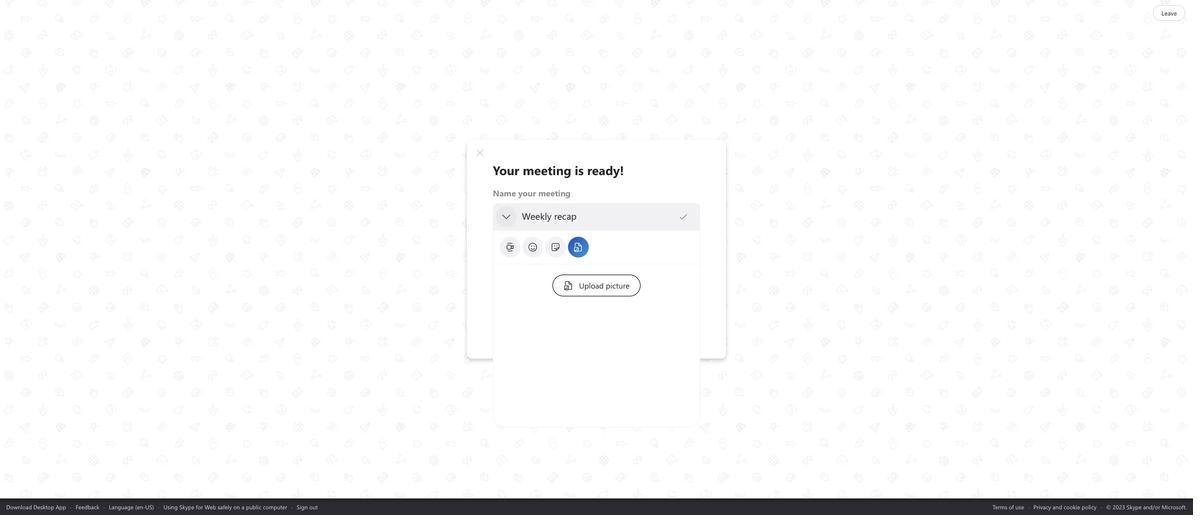 Task type: locate. For each thing, give the bounding box(es) containing it.
terms of use
[[993, 503, 1025, 511]]

desktop
[[33, 503, 54, 511]]

web
[[205, 503, 216, 511]]

privacy
[[1034, 503, 1052, 511]]

(en-
[[135, 503, 145, 511]]

Type a meeting name (optional) text field
[[522, 211, 679, 222]]

feedback
[[76, 503, 99, 511]]

cookie
[[1064, 503, 1081, 511]]

feedback link
[[76, 503, 99, 511]]

terms
[[993, 503, 1008, 511]]

public
[[246, 503, 261, 511]]

tab list
[[499, 236, 692, 259]]

policy
[[1082, 503, 1097, 511]]

using
[[164, 503, 178, 511]]

privacy and cookie policy
[[1034, 503, 1097, 511]]

sign out link
[[297, 503, 318, 511]]

using skype for web safely on a public computer
[[164, 503, 287, 511]]

privacy and cookie policy link
[[1034, 503, 1097, 511]]

using skype for web safely on a public computer link
[[164, 503, 287, 511]]



Task type: describe. For each thing, give the bounding box(es) containing it.
a
[[242, 503, 245, 511]]

download desktop app
[[6, 503, 66, 511]]

and
[[1053, 503, 1063, 511]]

out
[[309, 503, 318, 511]]

skype
[[179, 503, 194, 511]]

us)
[[145, 503, 154, 511]]

language
[[109, 503, 134, 511]]

for
[[196, 503, 203, 511]]

on
[[234, 503, 240, 511]]

computer
[[263, 503, 287, 511]]

language (en-us) link
[[109, 503, 154, 511]]

use
[[1016, 503, 1025, 511]]

terms of use link
[[993, 503, 1025, 511]]

download
[[6, 503, 32, 511]]

download desktop app link
[[6, 503, 66, 511]]

sign
[[297, 503, 308, 511]]

of
[[1009, 503, 1014, 511]]

app
[[56, 503, 66, 511]]

language (en-us)
[[109, 503, 154, 511]]

safely
[[218, 503, 232, 511]]

sign out
[[297, 503, 318, 511]]



Task type: vqa. For each thing, say whether or not it's contained in the screenshot.
MAD
no



